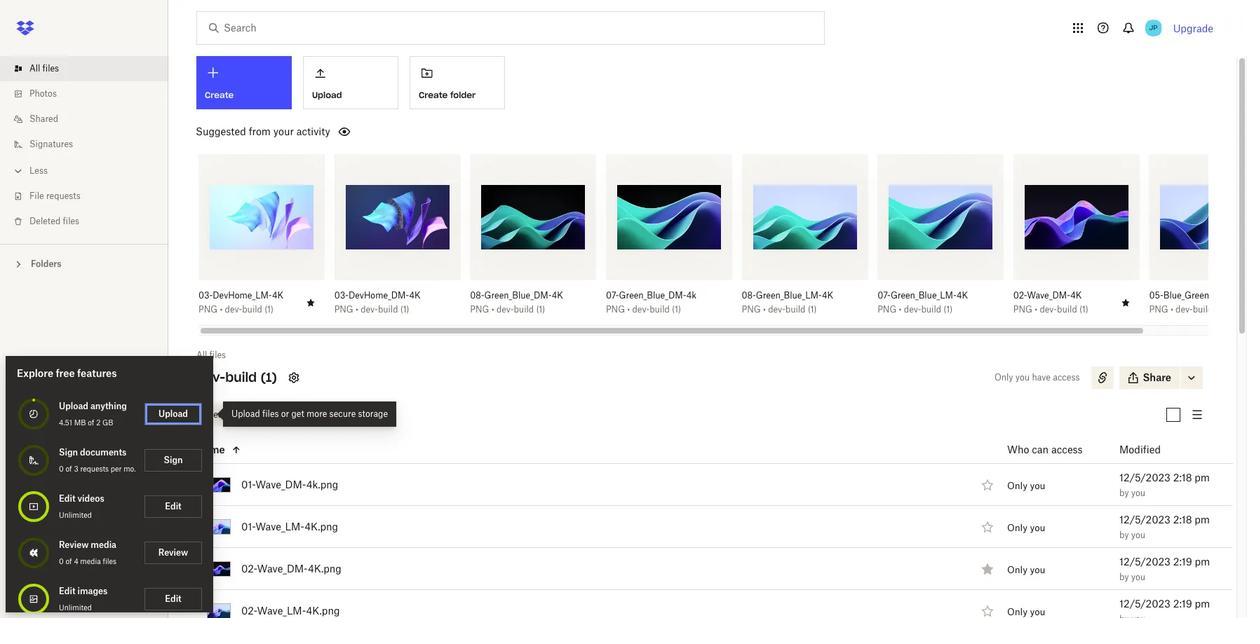 Task type: locate. For each thing, give the bounding box(es) containing it.
modified button
[[1120, 442, 1197, 458]]

build inside 08-green_blue_dm-4k png • dev-build (1)
[[514, 304, 534, 315]]

1 horizontal spatial 03-
[[334, 290, 349, 301]]

only you inside name 01-wave_lm-4k.png, modified 12/5/2023 2:18 pm, element
[[1007, 523, 1046, 534]]

deleted files
[[29, 216, 79, 227]]

quota usage element for edit videos
[[17, 490, 51, 524]]

3 png from the left
[[470, 304, 489, 315]]

png down 05-
[[1149, 304, 1168, 315]]

• for 07-green_blue_lm-4k png • dev-build (1)
[[899, 304, 902, 315]]

review inside button
[[158, 548, 188, 558]]

anything
[[90, 401, 127, 412]]

only you for 02-wave_dm-4k.png
[[1007, 565, 1046, 576]]

(1) inside '03-devhome_dm-4k png • dev-build (1)'
[[400, 304, 409, 315]]

starred button
[[256, 404, 309, 426]]

4k.png
[[306, 479, 338, 491]]

0 vertical spatial gb
[[102, 419, 113, 427]]

upgrade link
[[1173, 22, 1214, 34]]

review inside review media 0 of 4 media files
[[59, 540, 89, 551]]

gb
[[102, 419, 113, 427], [86, 596, 96, 604]]

0 vertical spatial unlimited
[[59, 511, 92, 520]]

devhome_lm-
[[213, 290, 272, 301]]

4k for 05-blue_green_lm-4k
[[1229, 290, 1241, 301]]

only inside name 01-wave_lm-4k.png, modified 12/5/2023 2:18 pm, element
[[1007, 523, 1028, 534]]

1 03- from the left
[[199, 290, 213, 301]]

only you inside name 01-wave_dm-4k.png, modified 12/5/2023 2:18 pm, element
[[1007, 480, 1046, 492]]

png inside "05-blue_green_lm-4k png • dev-build (1)"
[[1149, 304, 1168, 315]]

2 12/5/2023 2:18 pm by you from the top
[[1120, 514, 1210, 541]]

sign documents 0 of 3 requests per mo.
[[59, 448, 136, 474]]

1 horizontal spatial all files
[[196, 350, 226, 361]]

1 horizontal spatial 07-
[[878, 290, 891, 301]]

1 vertical spatial explore
[[42, 583, 68, 591]]

2 down anything
[[96, 419, 101, 427]]

2 edit button from the top
[[145, 589, 202, 611]]

dev- for 08-green_blue_lm-4k png • dev-build (1)
[[768, 304, 786, 315]]

list
[[0, 48, 168, 244]]

2 down review media 0 of 4 media files
[[79, 596, 84, 604]]

3 4k from the left
[[552, 290, 563, 301]]

png down the 02-wave_dm-4k button at top right
[[1014, 304, 1033, 315]]

1 png • dev-build (1) button from the left
[[199, 304, 294, 316]]

share button
[[1119, 367, 1180, 389]]

(1) inside 03-devhome_lm-4k png • dev-build (1)
[[265, 304, 274, 315]]

build inside 03-devhome_lm-4k png • dev-build (1)
[[242, 304, 262, 315]]

requests right 3
[[80, 465, 109, 474]]

(1) down 03-devhome_lm-4k button
[[265, 304, 274, 315]]

1 2:18 from the top
[[1173, 472, 1192, 484]]

quota usage element left edit images unlimited
[[17, 583, 51, 617]]

4 png • dev-build (1) button from the left
[[606, 304, 701, 316]]

6 png from the left
[[878, 304, 897, 315]]

03-devhome_dm-4k button
[[334, 290, 430, 302]]

by for 01-wave_dm-4k.png
[[1120, 488, 1129, 498]]

1 only you from the top
[[1007, 480, 1046, 492]]

0 horizontal spatial green_blue_dm-
[[484, 290, 552, 301]]

1 green_blue_lm- from the left
[[756, 290, 822, 301]]

• down 08-green_blue_dm-4k button
[[492, 304, 494, 315]]

build inside '03-devhome_dm-4k png • dev-build (1)'
[[378, 304, 398, 315]]

12/5/2023 up 12/5/2023 2:19 pm by you
[[1120, 514, 1171, 526]]

png • dev-build (1) button down the 02-wave_dm-4k button at top right
[[1014, 304, 1109, 316]]

build down 08-green_blue_lm-4k button
[[786, 304, 806, 315]]

01- right /dev-build (1)/01-wave_dm-4k.png image
[[241, 479, 255, 491]]

(1) down 05-blue_green_lm-4k button
[[1215, 304, 1224, 315]]

dev- down the 02-wave_dm-4k button at top right
[[1040, 304, 1057, 315]]

1 only you button from the top
[[1007, 480, 1046, 492]]

activity
[[297, 126, 330, 137]]

0 horizontal spatial mb
[[57, 596, 69, 604]]

only you button inside name 01-wave_dm-4k.png, modified 12/5/2023 2:18 pm, element
[[1007, 480, 1046, 492]]

only you have access
[[995, 373, 1080, 383]]

features inside menu
[[77, 368, 117, 380]]

build down 07-green_blue_lm-4k button
[[921, 304, 941, 315]]

2 unlimited from the top
[[59, 604, 92, 612]]

1 vertical spatial 12/5/2023 2:18 pm by you
[[1120, 514, 1210, 541]]

1 horizontal spatial upload
[[159, 409, 188, 419]]

3 png • dev-build (1) button from the left
[[470, 304, 566, 316]]

access inside "table"
[[1051, 444, 1083, 456]]

4k.png for 02-wave_lm-4k.png
[[306, 605, 340, 617]]

png down the devhome_lm-
[[199, 304, 218, 315]]

(1) for 07-green_blue_dm-4k png • dev-build (1)
[[672, 304, 681, 315]]

0 for review media
[[59, 558, 64, 566]]

4 only you button from the top
[[1007, 607, 1046, 618]]

review media 0 of 4 media files
[[59, 540, 117, 566]]

2 green_blue_dm- from the left
[[619, 290, 687, 301]]

build down the 03-devhome_dm-4k button
[[378, 304, 398, 315]]

08-green_blue_lm-4k button
[[742, 290, 837, 302]]

edit button down sign 'button'
[[145, 496, 202, 518]]

0 vertical spatial mb
[[74, 419, 86, 427]]

share
[[1143, 372, 1172, 384]]

only you
[[1007, 480, 1046, 492], [1007, 523, 1046, 534], [1007, 565, 1046, 576], [1007, 607, 1046, 618]]

3
[[74, 465, 78, 474]]

mb inside the explore free features 4.51 mb of 2 gb
[[57, 596, 69, 604]]

only you button
[[1007, 480, 1046, 492], [1007, 523, 1046, 534], [1007, 565, 1046, 576], [1007, 607, 1046, 618]]

1 horizontal spatial green_blue_lm-
[[891, 290, 957, 301]]

None field
[[0, 0, 108, 15]]

1 horizontal spatial green_blue_dm-
[[619, 290, 687, 301]]

7 png from the left
[[1014, 304, 1033, 315]]

4k for 08-green_blue_lm-4k
[[822, 290, 833, 301]]

png down 07-green_blue_dm-4k button
[[606, 304, 625, 315]]

only inside "name 02-wave_lm-4k.png, modified 12/5/2023 2:19 pm," element
[[1007, 607, 1028, 618]]

4k inside 08-green_blue_dm-4k png • dev-build (1)
[[552, 290, 563, 301]]

2:19 down 12/5/2023 2:19 pm by you
[[1173, 598, 1192, 610]]

quota usage element left 4
[[17, 537, 51, 570]]

(1) down the 02-wave_dm-4k button at top right
[[1080, 304, 1089, 315]]

01- inside 'link'
[[241, 521, 255, 533]]

2 12/5/2023 from the top
[[1120, 514, 1171, 526]]

edit images unlimited
[[59, 586, 108, 612]]

07-green_blue_lm-4k png • dev-build (1)
[[878, 290, 968, 315]]

videos
[[77, 494, 104, 504]]

dev- inside "08-green_blue_lm-4k png • dev-build (1)"
[[768, 304, 786, 315]]

2 inside the explore free features 4.51 mb of 2 gb
[[79, 596, 84, 604]]

• inside '03-devhome_dm-4k png • dev-build (1)'
[[356, 304, 358, 315]]

0 vertical spatial free
[[56, 368, 75, 380]]

shared link
[[11, 107, 168, 132]]

sign up 3
[[59, 448, 78, 458]]

create folder button
[[410, 56, 505, 109]]

1 vertical spatial add to starred image
[[979, 519, 996, 536]]

all files
[[29, 63, 59, 74], [196, 350, 226, 361]]

02- for 02-wave_dm-4k.png
[[241, 563, 257, 575]]

upload down explore free features
[[59, 401, 88, 412]]

access right have
[[1053, 373, 1080, 383]]

png • dev-build (1) button
[[199, 304, 294, 316], [334, 304, 430, 316], [470, 304, 566, 316], [606, 304, 701, 316], [742, 304, 837, 316], [878, 304, 973, 316], [1014, 304, 1109, 316], [1149, 304, 1245, 316]]

1 vertical spatial 4.51
[[42, 596, 55, 604]]

0 horizontal spatial sign
[[59, 448, 78, 458]]

0 vertical spatial media
[[91, 540, 116, 551]]

green_blue_dm-
[[484, 290, 552, 301], [619, 290, 687, 301]]

name 02-wave_lm-4k.png, modified 12/5/2023 2:19 pm, element
[[166, 591, 1233, 619]]

2 png from the left
[[334, 304, 353, 315]]

unlimited inside the 'edit videos unlimited'
[[59, 511, 92, 520]]

1 vertical spatial free
[[70, 583, 83, 591]]

files right 4
[[103, 558, 117, 566]]

png inside 08-green_blue_dm-4k png • dev-build (1)
[[470, 304, 489, 315]]

4k
[[687, 290, 697, 301]]

dev- inside 02-wave_dm-4k png • dev-build (1)
[[1040, 304, 1057, 315]]

wave_dm- for 4k.png
[[255, 479, 306, 491]]

• inside 07-green_blue_lm-4k png • dev-build (1)
[[899, 304, 902, 315]]

build down the 02-wave_dm-4k button at top right
[[1057, 304, 1077, 315]]

add to starred image for 01-wave_dm-4k.png
[[979, 477, 996, 494]]

2 png • dev-build (1) button from the left
[[334, 304, 430, 316]]

explore free features 4.51 mb of 2 gb
[[42, 583, 114, 604]]

01- right /dev-build (1)/01-wave_lm-4k.png image
[[241, 521, 255, 533]]

3 only you from the top
[[1007, 565, 1046, 576]]

1 by from the top
[[1120, 488, 1129, 498]]

03- for devhome_lm-
[[199, 290, 213, 301]]

dev- down devhome_dm-
[[361, 304, 378, 315]]

1 vertical spatial gb
[[86, 596, 96, 604]]

quota usage element for explore free features
[[14, 582, 36, 605]]

01- for wave_dm-
[[241, 479, 255, 491]]

1 horizontal spatial 2
[[96, 419, 101, 427]]

(1) for 05-blue_green_lm-4k png • dev-build (1)
[[1215, 304, 1224, 315]]

only you button for 01-wave_dm-4k.png
[[1007, 480, 1046, 492]]

12/5/2023 2:18 pm by you inside name 01-wave_dm-4k.png, modified 12/5/2023 2:18 pm, element
[[1120, 472, 1210, 498]]

quota usage element
[[17, 398, 51, 431], [17, 444, 51, 478], [17, 490, 51, 524], [17, 537, 51, 570], [14, 582, 36, 605], [17, 583, 51, 617]]

2 vertical spatial by
[[1120, 572, 1129, 583]]

wave_lm- for 01-
[[255, 521, 305, 533]]

4.51 inside upload anything 4.51 mb of 2 gb
[[59, 419, 72, 427]]

2 only you from the top
[[1007, 523, 1046, 534]]

build for 03-devhome_lm-4k png • dev-build (1)
[[242, 304, 262, 315]]

2 vertical spatial wave_dm-
[[257, 563, 308, 575]]

png inside 03-devhome_lm-4k png • dev-build (1)
[[199, 304, 218, 315]]

•
[[220, 304, 223, 315], [356, 304, 358, 315], [492, 304, 494, 315], [627, 304, 630, 315], [763, 304, 766, 315], [899, 304, 902, 315], [1035, 304, 1038, 315], [1171, 304, 1174, 315]]

per
[[111, 465, 122, 474]]

png • dev-build (1) button down 08-green_blue_lm-4k button
[[742, 304, 837, 316]]

files up dev-build (1)
[[209, 350, 226, 361]]

table
[[166, 436, 1233, 619]]

quota usage element left 3
[[17, 444, 51, 478]]

2 only you button from the top
[[1007, 523, 1046, 534]]

1 vertical spatial all
[[196, 350, 207, 361]]

12/5/2023 down 12/5/2023 2:19 pm by you
[[1120, 598, 1171, 610]]

build for 07-green_blue_dm-4k png • dev-build (1)
[[650, 304, 670, 315]]

(1) down 07-green_blue_dm-4k button
[[672, 304, 681, 315]]

• inside 08-green_blue_dm-4k png • dev-build (1)
[[492, 304, 494, 315]]

1 horizontal spatial 08-
[[742, 290, 756, 301]]

png down 08-green_blue_lm-4k button
[[742, 304, 761, 315]]

0 horizontal spatial 2
[[79, 596, 84, 604]]

6 4k from the left
[[1071, 290, 1082, 301]]

1 vertical spatial 2:19
[[1173, 598, 1192, 610]]

dev- for 08-green_blue_dm-4k png • dev-build (1)
[[497, 304, 514, 315]]

6 • from the left
[[899, 304, 902, 315]]

4k inside '03-devhome_dm-4k png • dev-build (1)'
[[409, 290, 421, 301]]

0 vertical spatial requests
[[46, 191, 81, 201]]

03- inside 03-devhome_lm-4k png • dev-build (1)
[[199, 290, 213, 301]]

4 12/5/2023 from the top
[[1120, 598, 1171, 610]]

quota usage element for upload anything
[[17, 398, 51, 431]]

0 horizontal spatial green_blue_lm-
[[756, 290, 822, 301]]

green_blue_dm- inside 08-green_blue_dm-4k png • dev-build (1)
[[484, 290, 552, 301]]

upload inside button
[[159, 409, 188, 419]]

can
[[1032, 444, 1049, 456]]

all files link up "shared" link
[[11, 56, 168, 81]]

4 pm from the top
[[1195, 598, 1210, 610]]

upload inside upload anything 4.51 mb of 2 gb
[[59, 401, 88, 412]]

have
[[1032, 373, 1051, 383]]

pm down modified button
[[1195, 472, 1210, 484]]

edit button down review button
[[145, 589, 202, 611]]

quota usage element down explore free features
[[17, 398, 51, 431]]

2 07- from the left
[[878, 290, 891, 301]]

dev- inside 08-green_blue_dm-4k png • dev-build (1)
[[497, 304, 514, 315]]

edit left videos
[[59, 494, 75, 504]]

png • dev-build (1) button down the 03-devhome_dm-4k button
[[334, 304, 430, 316]]

07- inside 07-green_blue_lm-4k png • dev-build (1)
[[878, 290, 891, 301]]

dev- inside '07-green_blue_dm-4k png • dev-build (1)'
[[632, 304, 650, 315]]

all up dev-build (1)
[[196, 350, 207, 361]]

4 only you from the top
[[1007, 607, 1046, 618]]

03- inside '03-devhome_dm-4k png • dev-build (1)'
[[334, 290, 349, 301]]

01-wave_lm-4k.png link
[[241, 519, 338, 536]]

1 add to starred image from the top
[[979, 477, 996, 494]]

only you button inside name 01-wave_lm-4k.png, modified 12/5/2023 2:18 pm, element
[[1007, 523, 1046, 534]]

12/5/2023 for 02-wave_dm-4k.png
[[1120, 556, 1171, 568]]

2 pm from the top
[[1195, 514, 1210, 526]]

• down 08-green_blue_lm-4k button
[[763, 304, 766, 315]]

/dev-build (1)/02-wave_lm-4k.png image
[[207, 604, 231, 619]]

only you inside "name 02-wave_lm-4k.png, modified 12/5/2023 2:19 pm," element
[[1007, 607, 1046, 618]]

1 0 from the top
[[59, 465, 64, 474]]

files inside review media 0 of 4 media files
[[103, 558, 117, 566]]

1 12/5/2023 from the top
[[1120, 472, 1171, 484]]

1 horizontal spatial all files link
[[196, 349, 226, 363]]

quota usage element left the 'edit videos unlimited'
[[17, 490, 51, 524]]

• for 08-green_blue_dm-4k png • dev-build (1)
[[492, 304, 494, 315]]

create
[[419, 90, 448, 100]]

0 vertical spatial wave_dm-
[[1027, 290, 1071, 301]]

3 • from the left
[[492, 304, 494, 315]]

pm
[[1195, 472, 1210, 484], [1195, 514, 1210, 526], [1195, 556, 1210, 568], [1195, 598, 1210, 610]]

• down 07-green_blue_dm-4k button
[[627, 304, 630, 315]]

2 4k from the left
[[409, 290, 421, 301]]

2 vertical spatial 02-
[[241, 605, 257, 617]]

list containing all files
[[0, 48, 168, 244]]

build down 08-green_blue_dm-4k button
[[514, 304, 534, 315]]

1 vertical spatial requests
[[80, 465, 109, 474]]

pm down 12/5/2023 2:19 pm by you
[[1195, 598, 1210, 610]]

dev- for 02-wave_dm-4k png • dev-build (1)
[[1040, 304, 1057, 315]]

1 vertical spatial wave_dm-
[[255, 479, 306, 491]]

build inside 07-green_blue_lm-4k png • dev-build (1)
[[921, 304, 941, 315]]

by for 02-wave_dm-4k.png
[[1120, 572, 1129, 583]]

2 08- from the left
[[742, 290, 756, 301]]

upload for upload
[[159, 409, 188, 419]]

08- inside 08-green_blue_dm-4k png • dev-build (1)
[[470, 290, 484, 301]]

only
[[995, 373, 1013, 383], [1007, 480, 1028, 492], [1007, 523, 1028, 534], [1007, 565, 1028, 576], [1007, 607, 1028, 618]]

• down blue_green_lm- in the top right of the page
[[1171, 304, 1174, 315]]

build inside "08-green_blue_lm-4k png • dev-build (1)"
[[786, 304, 806, 315]]

free inside the explore free features 4.51 mb of 2 gb
[[70, 583, 83, 591]]

4 4k from the left
[[822, 290, 833, 301]]

4
[[74, 558, 78, 566]]

by inside name 01-wave_lm-4k.png, modified 12/5/2023 2:18 pm, element
[[1120, 530, 1129, 541]]

you inside 12/5/2023 2:19 pm by you
[[1131, 572, 1146, 583]]

4k
[[272, 290, 283, 301], [409, 290, 421, 301], [552, 290, 563, 301], [822, 290, 833, 301], [957, 290, 968, 301], [1071, 290, 1082, 301], [1229, 290, 1241, 301]]

green_blue_lm- for 08-
[[756, 290, 822, 301]]

green_blue_dm- for 08-
[[484, 290, 552, 301]]

png inside '03-devhome_dm-4k png • dev-build (1)'
[[334, 304, 353, 315]]

all files up dev-build (1)
[[196, 350, 226, 361]]

0 vertical spatial explore
[[17, 368, 53, 380]]

media down the 'edit videos unlimited'
[[91, 540, 116, 551]]

add to starred image
[[979, 477, 996, 494], [979, 519, 996, 536], [979, 603, 996, 619]]

wave_dm- for 4k
[[1027, 290, 1071, 301]]

1 green_blue_dm- from the left
[[484, 290, 552, 301]]

1 unlimited from the top
[[59, 511, 92, 520]]

by inside name 01-wave_dm-4k.png, modified 12/5/2023 2:18 pm, element
[[1120, 488, 1129, 498]]

only you for 02-wave_lm-4k.png
[[1007, 607, 1046, 618]]

2 2:18 from the top
[[1173, 514, 1192, 526]]

5 png • dev-build (1) button from the left
[[742, 304, 837, 316]]

• inside "08-green_blue_lm-4k png • dev-build (1)"
[[763, 304, 766, 315]]

0 horizontal spatial 08-
[[470, 290, 484, 301]]

requests right file
[[46, 191, 81, 201]]

dev- down blue_green_lm- in the top right of the page
[[1176, 304, 1193, 315]]

edit
[[59, 494, 75, 504], [165, 502, 182, 512], [59, 586, 75, 597], [165, 594, 182, 605]]

1 edit button from the top
[[145, 496, 202, 518]]

1 pm from the top
[[1195, 472, 1210, 484]]

who
[[1007, 444, 1029, 456]]

all files up photos
[[29, 63, 59, 74]]

0 vertical spatial by
[[1120, 488, 1129, 498]]

• down the devhome_lm-
[[220, 304, 223, 315]]

sign for sign
[[164, 455, 183, 466]]

1 vertical spatial 01-
[[241, 521, 255, 533]]

1 vertical spatial all files link
[[196, 349, 226, 363]]

build for 02-wave_dm-4k png • dev-build (1)
[[1057, 304, 1077, 315]]

1 vertical spatial by
[[1120, 530, 1129, 541]]

4 • from the left
[[627, 304, 630, 315]]

files up photos
[[42, 63, 59, 74]]

of
[[88, 419, 94, 427], [66, 465, 72, 474], [66, 558, 72, 566], [71, 596, 77, 604]]

by up 12/5/2023 2:19 pm
[[1120, 572, 1129, 583]]

(1) inside 07-green_blue_lm-4k png • dev-build (1)
[[944, 304, 953, 315]]

7 • from the left
[[1035, 304, 1038, 315]]

01-
[[241, 479, 255, 491], [241, 521, 255, 533]]

5 png from the left
[[742, 304, 761, 315]]

0 vertical spatial all
[[29, 63, 40, 74]]

3 12/5/2023 from the top
[[1120, 556, 1171, 568]]

recents button
[[196, 404, 251, 426]]

of inside the sign documents 0 of 3 requests per mo.
[[66, 465, 72, 474]]

png down 07-green_blue_lm-4k button
[[878, 304, 897, 315]]

07- for green_blue_dm-
[[606, 290, 619, 301]]

png • dev-build (1) button down 07-green_blue_dm-4k button
[[606, 304, 701, 316]]

gb down anything
[[102, 419, 113, 427]]

2 03- from the left
[[334, 290, 349, 301]]

01- for wave_lm-
[[241, 521, 255, 533]]

green_blue_lm-
[[756, 290, 822, 301], [891, 290, 957, 301]]

0 horizontal spatial all files
[[29, 63, 59, 74]]

dev- inside '03-devhome_dm-4k png • dev-build (1)'
[[361, 304, 378, 315]]

features for explore free features
[[77, 368, 117, 380]]

dev- down 07-green_blue_lm-4k button
[[904, 304, 921, 315]]

1 vertical spatial media
[[80, 558, 101, 566]]

sign left name
[[164, 455, 183, 466]]

dev- for 03-devhome_lm-4k png • dev-build (1)
[[225, 304, 242, 315]]

build inside '07-green_blue_dm-4k png • dev-build (1)'
[[650, 304, 670, 315]]

build down 05-blue_green_lm-4k button
[[1193, 304, 1213, 315]]

12/5/2023
[[1120, 472, 1171, 484], [1120, 514, 1171, 526], [1120, 556, 1171, 568], [1120, 598, 1171, 610]]

(1) inside 02-wave_dm-4k png • dev-build (1)
[[1080, 304, 1089, 315]]

(1) down 07-green_blue_lm-4k button
[[944, 304, 953, 315]]

explore free features menu
[[6, 356, 213, 619]]

only you inside name 02-wave_dm-4k.png, modified 12/5/2023 2:19 pm, element
[[1007, 565, 1046, 576]]

8 png from the left
[[1149, 304, 1168, 315]]

unlimited
[[59, 511, 92, 520], [59, 604, 92, 612]]

2:18 up 12/5/2023 2:19 pm by you
[[1173, 514, 1192, 526]]

all inside list item
[[29, 63, 40, 74]]

dev- up recents at left
[[196, 370, 225, 386]]

1 horizontal spatial all
[[196, 350, 207, 361]]

green_blue_lm- inside "08-green_blue_lm-4k png • dev-build (1)"
[[756, 290, 822, 301]]

2 01- from the top
[[241, 521, 255, 533]]

3 only you button from the top
[[1007, 565, 1046, 576]]

0 vertical spatial features
[[77, 368, 117, 380]]

12/5/2023 for 01-wave_lm-4k.png
[[1120, 514, 1171, 526]]

only inside name 02-wave_dm-4k.png, modified 12/5/2023 2:19 pm, element
[[1007, 565, 1028, 576]]

/dev-build (1)/01-wave_dm-4k.png image
[[207, 477, 231, 493]]

1 • from the left
[[220, 304, 223, 315]]

1 vertical spatial 2
[[79, 596, 84, 604]]

05-
[[1149, 290, 1164, 301]]

mb
[[74, 419, 86, 427], [57, 596, 69, 604]]

png • dev-build (1) button down 05-blue_green_lm-4k button
[[1149, 304, 1245, 316]]

7 4k from the left
[[1229, 290, 1241, 301]]

pm inside 12/5/2023 2:19 pm by you
[[1195, 556, 1210, 568]]

03-
[[199, 290, 213, 301], [334, 290, 349, 301]]

wave_lm- down 02-wave_dm-4k.png link
[[257, 605, 306, 617]]

1 horizontal spatial sign
[[164, 455, 183, 466]]

2 vertical spatial 4k.png
[[306, 605, 340, 617]]

1 vertical spatial 4k.png
[[308, 563, 342, 575]]

0 horizontal spatial 07-
[[606, 290, 619, 301]]

dev- for 07-green_blue_dm-4k png • dev-build (1)
[[632, 304, 650, 315]]

1 horizontal spatial gb
[[102, 419, 113, 427]]

edit button for edit images
[[145, 589, 202, 611]]

0 vertical spatial all files link
[[11, 56, 168, 81]]

only inside name 01-wave_dm-4k.png, modified 12/5/2023 2:18 pm, element
[[1007, 480, 1028, 492]]

png • dev-build (1) button down 03-devhome_lm-4k button
[[199, 304, 294, 316]]

0 horizontal spatial gb
[[86, 596, 96, 604]]

build for 08-green_blue_lm-4k png • dev-build (1)
[[786, 304, 806, 315]]

03-devhome_lm-4k button
[[199, 290, 294, 302]]

free down 4
[[70, 583, 83, 591]]

green_blue_dm- for 07-
[[619, 290, 687, 301]]

by inside 12/5/2023 2:19 pm by you
[[1120, 572, 1129, 583]]

4k inside 02-wave_dm-4k png • dev-build (1)
[[1071, 290, 1082, 301]]

0 vertical spatial wave_lm-
[[255, 521, 305, 533]]

0 left 3
[[59, 465, 64, 474]]

png for 07-green_blue_dm-4k png • dev-build (1)
[[606, 304, 625, 315]]

4 png from the left
[[606, 304, 625, 315]]

suggested
[[196, 126, 246, 137]]

modified
[[1120, 444, 1161, 456]]

07- for green_blue_lm-
[[878, 290, 891, 301]]

files inside list item
[[42, 63, 59, 74]]

upload up sign 'button'
[[159, 409, 188, 419]]

0 vertical spatial 2
[[96, 419, 101, 427]]

3 add to starred image from the top
[[979, 603, 996, 619]]

1 horizontal spatial 4.51
[[59, 419, 72, 427]]

6 png • dev-build (1) button from the left
[[878, 304, 973, 316]]

0 vertical spatial 02-
[[1014, 290, 1027, 301]]

dev- inside 03-devhome_lm-4k png • dev-build (1)
[[225, 304, 242, 315]]

• down 07-green_blue_lm-4k button
[[899, 304, 902, 315]]

free inside menu
[[56, 368, 75, 380]]

07- inside '07-green_blue_dm-4k png • dev-build (1)'
[[606, 290, 619, 301]]

• inside '07-green_blue_dm-4k png • dev-build (1)'
[[627, 304, 630, 315]]

2:19
[[1173, 556, 1192, 568], [1173, 598, 1192, 610]]

build inside 02-wave_dm-4k png • dev-build (1)
[[1057, 304, 1077, 315]]

2 inside upload anything 4.51 mb of 2 gb
[[96, 419, 101, 427]]

all files link up dev-build (1)
[[196, 349, 226, 363]]

0 vertical spatial all files
[[29, 63, 59, 74]]

green_blue_dm- inside '07-green_blue_dm-4k png • dev-build (1)'
[[619, 290, 687, 301]]

0 vertical spatial edit button
[[145, 496, 202, 518]]

access right can
[[1051, 444, 1083, 456]]

gb inside the explore free features 4.51 mb of 2 gb
[[86, 596, 96, 604]]

(1) inside "08-green_blue_lm-4k png • dev-build (1)"
[[808, 304, 817, 315]]

png down devhome_dm-
[[334, 304, 353, 315]]

1 01- from the top
[[241, 479, 255, 491]]

unlimited down videos
[[59, 511, 92, 520]]

0 horizontal spatial all
[[29, 63, 40, 74]]

dev- down 07-green_blue_dm-4k button
[[632, 304, 650, 315]]

pm up 12/5/2023 2:19 pm
[[1195, 556, 1210, 568]]

4k inside "05-blue_green_lm-4k png • dev-build (1)"
[[1229, 290, 1241, 301]]

3 by from the top
[[1120, 572, 1129, 583]]

0 vertical spatial 4k.png
[[305, 521, 338, 533]]

png • dev-build (1) button for 03-devhome_dm-4k png • dev-build (1)
[[334, 304, 430, 316]]

quota usage element left the explore free features 4.51 mb of 2 gb
[[14, 582, 36, 605]]

0 horizontal spatial 03-
[[199, 290, 213, 301]]

0 horizontal spatial upload
[[59, 401, 88, 412]]

png for 02-wave_dm-4k png • dev-build (1)
[[1014, 304, 1033, 315]]

(1)
[[265, 304, 274, 315], [400, 304, 409, 315], [536, 304, 545, 315], [672, 304, 681, 315], [808, 304, 817, 315], [944, 304, 953, 315], [1080, 304, 1089, 315], [1215, 304, 1224, 315], [261, 370, 277, 386]]

green_blue_lm- inside 07-green_blue_lm-4k png • dev-build (1)
[[891, 290, 957, 301]]

all
[[29, 63, 40, 74], [196, 350, 207, 361]]

explore inside the explore free features 4.51 mb of 2 gb
[[42, 583, 68, 591]]

03- for devhome_dm-
[[334, 290, 349, 301]]

png • dev-build (1) button down 07-green_blue_lm-4k button
[[878, 304, 973, 316]]

0 vertical spatial add to starred image
[[979, 477, 996, 494]]

sign inside the sign documents 0 of 3 requests per mo.
[[59, 448, 78, 458]]

4.51 left edit images unlimited
[[42, 596, 55, 604]]

png • dev-build (1) button for 08-green_blue_dm-4k png • dev-build (1)
[[470, 304, 566, 316]]

edit inside the 'edit videos unlimited'
[[59, 494, 75, 504]]

1 horizontal spatial review
[[158, 548, 188, 558]]

0 vertical spatial 12/5/2023 2:18 pm by you
[[1120, 472, 1210, 498]]

2 add to starred image from the top
[[979, 519, 996, 536]]

12/5/2023 2:18 pm by you
[[1120, 472, 1210, 498], [1120, 514, 1210, 541]]

02-wave_lm-4k.png link
[[241, 603, 340, 619]]

dev- inside "05-blue_green_lm-4k png • dev-build (1)"
[[1176, 304, 1193, 315]]

8 • from the left
[[1171, 304, 1174, 315]]

• inside "05-blue_green_lm-4k png • dev-build (1)"
[[1171, 304, 1174, 315]]

media
[[91, 540, 116, 551], [80, 558, 101, 566]]

1 vertical spatial 0
[[59, 558, 64, 566]]

4k.png down "4k.png"
[[305, 521, 338, 533]]

media right 4
[[80, 558, 101, 566]]

2 by from the top
[[1120, 530, 1129, 541]]

1 4k from the left
[[272, 290, 283, 301]]

4k for 02-wave_dm-4k
[[1071, 290, 1082, 301]]

5 4k from the left
[[957, 290, 968, 301]]

only you for 01-wave_dm-4k.png
[[1007, 480, 1046, 492]]

deleted
[[29, 216, 61, 227]]

2 green_blue_lm- from the left
[[891, 290, 957, 301]]

4k.png inside 'link'
[[305, 521, 338, 533]]

1 vertical spatial 2:18
[[1173, 514, 1192, 526]]

all up photos
[[29, 63, 40, 74]]

1 vertical spatial unlimited
[[59, 604, 92, 612]]

wave_dm- inside 02-wave_dm-4k png • dev-build (1)
[[1027, 290, 1071, 301]]

wave_lm-
[[255, 521, 305, 533], [257, 605, 306, 617]]

(1) down 08-green_blue_lm-4k button
[[808, 304, 817, 315]]

name 02-wave_dm-4k.png, modified 12/5/2023 2:19 pm, element
[[166, 549, 1233, 591]]

(1) inside '07-green_blue_dm-4k png • dev-build (1)'
[[672, 304, 681, 315]]

1 08- from the left
[[470, 290, 484, 301]]

• down devhome_dm-
[[356, 304, 358, 315]]

2:19 inside 12/5/2023 2:19 pm by you
[[1173, 556, 1192, 568]]

12/5/2023 inside 12/5/2023 2:19 pm by you
[[1120, 556, 1171, 568]]

2 vertical spatial add to starred image
[[979, 603, 996, 619]]

features inside the explore free features 4.51 mb of 2 gb
[[85, 583, 114, 591]]

5 • from the left
[[763, 304, 766, 315]]

dev- down 08-green_blue_dm-4k button
[[497, 304, 514, 315]]

of left 3
[[66, 465, 72, 474]]

requests
[[46, 191, 81, 201], [80, 465, 109, 474]]

8 png • dev-build (1) button from the left
[[1149, 304, 1245, 316]]

review for review
[[158, 548, 188, 558]]

free for explore free features
[[56, 368, 75, 380]]

1 07- from the left
[[606, 290, 619, 301]]

• inside 02-wave_dm-4k png • dev-build (1)
[[1035, 304, 1038, 315]]

1 vertical spatial wave_lm-
[[257, 605, 306, 617]]

4k inside 07-green_blue_lm-4k png • dev-build (1)
[[957, 290, 968, 301]]

png • dev-build (1) button for 02-wave_dm-4k png • dev-build (1)
[[1014, 304, 1109, 316]]

0 horizontal spatial review
[[59, 540, 89, 551]]

png for 03-devhome_dm-4k png • dev-build (1)
[[334, 304, 353, 315]]

12/5/2023 down modified in the right of the page
[[1120, 472, 1171, 484]]

(1) down 08-green_blue_dm-4k button
[[536, 304, 545, 315]]

(1) inside 08-green_blue_dm-4k png • dev-build (1)
[[536, 304, 545, 315]]

2 • from the left
[[356, 304, 358, 315]]

0 vertical spatial 4.51
[[59, 419, 72, 427]]

1 12/5/2023 2:18 pm by you from the top
[[1120, 472, 1210, 498]]

sign
[[59, 448, 78, 458], [164, 455, 183, 466]]

build for 03-devhome_dm-4k png • dev-build (1)
[[378, 304, 398, 315]]

edit left the images
[[59, 586, 75, 597]]

quota usage element for sign documents
[[17, 444, 51, 478]]

0 horizontal spatial 4.51
[[42, 596, 55, 604]]

2 0 from the top
[[59, 558, 64, 566]]

upgrade
[[1173, 22, 1214, 34]]

free
[[56, 368, 75, 380], [70, 583, 83, 591]]

/dev-build (1)/01-wave_lm-4k.png image
[[207, 519, 231, 535]]

2 2:19 from the top
[[1173, 598, 1192, 610]]

0 inside the sign documents 0 of 3 requests per mo.
[[59, 465, 64, 474]]

1 horizontal spatial mb
[[74, 419, 86, 427]]

3 pm from the top
[[1195, 556, 1210, 568]]

build up recents at left
[[225, 370, 257, 386]]

7 png • dev-build (1) button from the left
[[1014, 304, 1109, 316]]

1 vertical spatial features
[[85, 583, 114, 591]]

2:18 for 01-wave_dm-4k.png
[[1173, 472, 1192, 484]]

unlimited for images
[[59, 604, 92, 612]]

png inside 07-green_blue_lm-4k png • dev-build (1)
[[878, 304, 897, 315]]

devhome_dm-
[[349, 290, 409, 301]]

2:18
[[1173, 472, 1192, 484], [1173, 514, 1192, 526]]

you
[[1016, 373, 1030, 383], [1030, 480, 1046, 492], [1131, 488, 1146, 498], [1030, 523, 1046, 534], [1131, 530, 1146, 541], [1030, 565, 1046, 576], [1131, 572, 1146, 583], [1030, 607, 1046, 618]]

0 vertical spatial 2:18
[[1173, 472, 1192, 484]]

1 vertical spatial 02-
[[241, 563, 257, 575]]

free up upload anything 4.51 mb of 2 gb
[[56, 368, 75, 380]]

build inside "05-blue_green_lm-4k png • dev-build (1)"
[[1193, 304, 1213, 315]]

0 vertical spatial 2:19
[[1173, 556, 1192, 568]]

1 vertical spatial edit button
[[145, 589, 202, 611]]

build down 07-green_blue_dm-4k button
[[650, 304, 670, 315]]

dev-
[[225, 304, 242, 315], [361, 304, 378, 315], [497, 304, 514, 315], [632, 304, 650, 315], [768, 304, 786, 315], [904, 304, 921, 315], [1040, 304, 1057, 315], [1176, 304, 1193, 315], [196, 370, 225, 386]]

1 vertical spatial mb
[[57, 596, 69, 604]]

png
[[199, 304, 218, 315], [334, 304, 353, 315], [470, 304, 489, 315], [606, 304, 625, 315], [742, 304, 761, 315], [878, 304, 897, 315], [1014, 304, 1033, 315], [1149, 304, 1168, 315]]

name 01-wave_dm-4k.png, modified 12/5/2023 2:18 pm, element
[[166, 464, 1233, 507]]

all files link
[[11, 56, 168, 81], [196, 349, 226, 363]]

of left 4
[[66, 558, 72, 566]]

0 vertical spatial 0
[[59, 465, 64, 474]]

• down the 02-wave_dm-4k button at top right
[[1035, 304, 1038, 315]]

1 2:19 from the top
[[1173, 556, 1192, 568]]

08-green_blue_dm-4k button
[[470, 290, 566, 302]]

0 vertical spatial 01-
[[241, 479, 255, 491]]

05-blue_green_lm-4k png • dev-build (1)
[[1149, 290, 1241, 315]]

documents
[[80, 448, 127, 458]]

1 png from the left
[[199, 304, 218, 315]]

1 vertical spatial access
[[1051, 444, 1083, 456]]

02-wave_dm-4k.png link
[[241, 561, 342, 578]]



Task type: describe. For each thing, give the bounding box(es) containing it.
4k for 08-green_blue_dm-4k
[[552, 290, 563, 301]]

02- for 02-wave_lm-4k.png
[[241, 605, 257, 617]]

0 for sign documents
[[59, 465, 64, 474]]

images
[[77, 586, 108, 597]]

edit button for edit videos
[[145, 496, 202, 518]]

only you button for 02-wave_lm-4k.png
[[1007, 607, 1046, 618]]

dev- for 05-blue_green_lm-4k png • dev-build (1)
[[1176, 304, 1193, 315]]

signatures
[[29, 139, 73, 149]]

you inside "name 02-wave_lm-4k.png, modified 12/5/2023 2:19 pm," element
[[1030, 607, 1046, 618]]

gb inside upload anything 4.51 mb of 2 gb
[[102, 419, 113, 427]]

png for 08-green_blue_dm-4k png • dev-build (1)
[[470, 304, 489, 315]]

folders
[[31, 259, 61, 269]]

4k for 03-devhome_lm-4k
[[272, 290, 283, 301]]

01-wave_dm-4k.png
[[241, 479, 338, 491]]

• for 05-blue_green_lm-4k png • dev-build (1)
[[1171, 304, 1174, 315]]

1 vertical spatial all files
[[196, 350, 226, 361]]

folders button
[[0, 253, 168, 274]]

suggested from your activity
[[196, 126, 330, 137]]

explore for explore free features 4.51 mb of 2 gb
[[42, 583, 68, 591]]

(1) for 03-devhome_dm-4k png • dev-build (1)
[[400, 304, 409, 315]]

05-blue_green_lm-4k button
[[1149, 290, 1245, 302]]

12/5/2023 2:18 pm by you for 01-wave_lm-4k.png
[[1120, 514, 1210, 541]]

png • dev-build (1) button for 07-green_blue_lm-4k png • dev-build (1)
[[878, 304, 973, 316]]

• for 03-devhome_dm-4k png • dev-build (1)
[[356, 304, 358, 315]]

12/5/2023 2:18 pm by you for 01-wave_dm-4k.png
[[1120, 472, 1210, 498]]

photos link
[[11, 81, 168, 107]]

2:18 for 01-wave_lm-4k.png
[[1173, 514, 1192, 526]]

dev-build (1)
[[196, 370, 277, 386]]

4.51 inside the explore free features 4.51 mb of 2 gb
[[42, 596, 55, 604]]

edit down review button
[[165, 594, 182, 605]]

0 horizontal spatial all files link
[[11, 56, 168, 81]]

upload anything 4.51 mb of 2 gb
[[59, 401, 127, 427]]

png • dev-build (1) button for 08-green_blue_lm-4k png • dev-build (1)
[[742, 304, 837, 316]]

of inside review media 0 of 4 media files
[[66, 558, 72, 566]]

png • dev-build (1) button for 07-green_blue_dm-4k png • dev-build (1)
[[606, 304, 701, 316]]

photos
[[29, 88, 57, 99]]

edit inside edit images unlimited
[[59, 586, 75, 597]]

blue_green_lm-
[[1164, 290, 1229, 301]]

png for 05-blue_green_lm-4k png • dev-build (1)
[[1149, 304, 1168, 315]]

only for 02-wave_dm-4k.png
[[1007, 565, 1028, 576]]

only you for 01-wave_lm-4k.png
[[1007, 523, 1046, 534]]

of inside upload anything 4.51 mb of 2 gb
[[88, 419, 94, 427]]

from
[[249, 126, 271, 137]]

edit down sign 'button'
[[165, 502, 182, 512]]

file requests link
[[11, 184, 168, 209]]

2:19 for 12/5/2023 2:19 pm
[[1173, 598, 1192, 610]]

dev- for 07-green_blue_lm-4k png • dev-build (1)
[[904, 304, 921, 315]]

features for explore free features 4.51 mb of 2 gb
[[85, 583, 114, 591]]

2:19 for 12/5/2023 2:19 pm by you
[[1173, 556, 1192, 568]]

only for 02-wave_lm-4k.png
[[1007, 607, 1028, 618]]

07-green_blue_lm-4k button
[[878, 290, 973, 302]]

(1) for 08-green_blue_lm-4k png • dev-build (1)
[[808, 304, 817, 315]]

explore for explore free features
[[17, 368, 53, 380]]

(1) up starred
[[261, 370, 277, 386]]

08- for green_blue_lm-
[[742, 290, 756, 301]]

4k for 03-devhome_dm-4k
[[409, 290, 421, 301]]

02- for 02-wave_dm-4k png • dev-build (1)
[[1014, 290, 1027, 301]]

png for 08-green_blue_lm-4k png • dev-build (1)
[[742, 304, 761, 315]]

your
[[273, 126, 294, 137]]

all files inside list item
[[29, 63, 59, 74]]

file
[[29, 191, 44, 201]]

(1) for 08-green_blue_dm-4k png • dev-build (1)
[[536, 304, 545, 315]]

02-wave_dm-4k png • dev-build (1)
[[1014, 290, 1089, 315]]

upload button
[[145, 403, 202, 426]]

4k for 07-green_blue_lm-4k
[[957, 290, 968, 301]]

add to starred image for 01-wave_lm-4k.png
[[979, 519, 996, 536]]

upload for upload anything 4.51 mb of 2 gb
[[59, 401, 88, 412]]

12/5/2023 2:19 pm
[[1120, 598, 1210, 610]]

less
[[29, 166, 48, 176]]

01-wave_dm-4k.png link
[[241, 477, 338, 494]]

02-wave_dm-4k button
[[1014, 290, 1109, 302]]

review button
[[145, 542, 202, 565]]

add to starred image for 02-wave_lm-4k.png
[[979, 603, 996, 619]]

• for 08-green_blue_lm-4k png • dev-build (1)
[[763, 304, 766, 315]]

all files list item
[[0, 56, 168, 81]]

08-green_blue_lm-4k png • dev-build (1)
[[742, 290, 833, 315]]

03-devhome_dm-4k png • dev-build (1)
[[334, 290, 421, 315]]

only you button for 02-wave_dm-4k.png
[[1007, 565, 1046, 576]]

02-wave_dm-4k.png
[[241, 563, 342, 575]]

table containing name
[[166, 436, 1233, 619]]

02-wave_lm-4k.png
[[241, 605, 340, 617]]

07-green_blue_dm-4k button
[[606, 290, 701, 302]]

free for explore free features 4.51 mb of 2 gb
[[70, 583, 83, 591]]

dev- for 03-devhome_dm-4k png • dev-build (1)
[[361, 304, 378, 315]]

12/5/2023 2:19 pm by you
[[1120, 556, 1210, 583]]

wave_lm- for 02-
[[257, 605, 306, 617]]

only you button for 01-wave_lm-4k.png
[[1007, 523, 1046, 534]]

png for 03-devhome_lm-4k png • dev-build (1)
[[199, 304, 218, 315]]

recents
[[208, 409, 240, 420]]

/dev-build (1)/02-wave_dm-4k.png image
[[207, 562, 231, 577]]

png • dev-build (1) button for 05-blue_green_lm-4k png • dev-build (1)
[[1149, 304, 1245, 316]]

wave_dm- for 4k.png
[[257, 563, 308, 575]]

requests inside list
[[46, 191, 81, 201]]

pm for 01-wave_lm-4k.png
[[1195, 514, 1210, 526]]

deleted files link
[[11, 209, 168, 234]]

sign button
[[145, 450, 202, 472]]

name 01-wave_lm-4k.png, modified 12/5/2023 2:18 pm, element
[[166, 507, 1233, 549]]

12/5/2023 for 01-wave_dm-4k.png
[[1120, 472, 1171, 484]]

• for 07-green_blue_dm-4k png • dev-build (1)
[[627, 304, 630, 315]]

who can access
[[1007, 444, 1083, 456]]

(1) for 03-devhome_lm-4k png • dev-build (1)
[[265, 304, 274, 315]]

mb inside upload anything 4.51 mb of 2 gb
[[74, 419, 86, 427]]

08- for green_blue_dm-
[[470, 290, 484, 301]]

files right deleted
[[63, 216, 79, 227]]

07-green_blue_dm-4k png • dev-build (1)
[[606, 290, 697, 315]]

08-green_blue_dm-4k png • dev-build (1)
[[470, 290, 563, 315]]

edit videos unlimited
[[59, 494, 104, 520]]

by for 01-wave_lm-4k.png
[[1120, 530, 1129, 541]]

4k.png for 01-wave_lm-4k.png
[[305, 521, 338, 533]]

signatures link
[[11, 132, 168, 157]]

create folder
[[419, 90, 476, 100]]

only for 01-wave_dm-4k.png
[[1007, 480, 1028, 492]]

quota usage element for edit images
[[17, 583, 51, 617]]

build for 05-blue_green_lm-4k png • dev-build (1)
[[1193, 304, 1213, 315]]

starred
[[268, 409, 298, 420]]

folder
[[450, 90, 476, 100]]

pm for 02-wave_dm-4k.png
[[1195, 556, 1210, 568]]

png • dev-build (1) button for 03-devhome_lm-4k png • dev-build (1)
[[199, 304, 294, 316]]

unlimited for videos
[[59, 511, 92, 520]]

0 vertical spatial access
[[1053, 373, 1080, 383]]

quota usage element for review media
[[17, 537, 51, 570]]

only for 01-wave_lm-4k.png
[[1007, 523, 1028, 534]]

sign for sign documents 0 of 3 requests per mo.
[[59, 448, 78, 458]]

of inside the explore free features 4.51 mb of 2 gb
[[71, 596, 77, 604]]

file requests
[[29, 191, 81, 201]]

shared
[[29, 114, 58, 124]]

remove from starred image
[[979, 561, 996, 578]]

build for 08-green_blue_dm-4k png • dev-build (1)
[[514, 304, 534, 315]]

explore free features
[[17, 368, 117, 380]]

01-wave_lm-4k.png
[[241, 521, 338, 533]]

requests inside the sign documents 0 of 3 requests per mo.
[[80, 465, 109, 474]]

dropbox image
[[11, 14, 39, 42]]

• for 02-wave_dm-4k png • dev-build (1)
[[1035, 304, 1038, 315]]

name
[[196, 444, 225, 456]]

mo.
[[124, 465, 136, 474]]

less image
[[11, 164, 25, 178]]

name button
[[196, 442, 973, 458]]

pm for 01-wave_dm-4k.png
[[1195, 472, 1210, 484]]

03-devhome_lm-4k png • dev-build (1)
[[199, 290, 283, 315]]

4k.png for 02-wave_dm-4k.png
[[308, 563, 342, 575]]

review for review media 0 of 4 media files
[[59, 540, 89, 551]]



Task type: vqa. For each thing, say whether or not it's contained in the screenshot.


